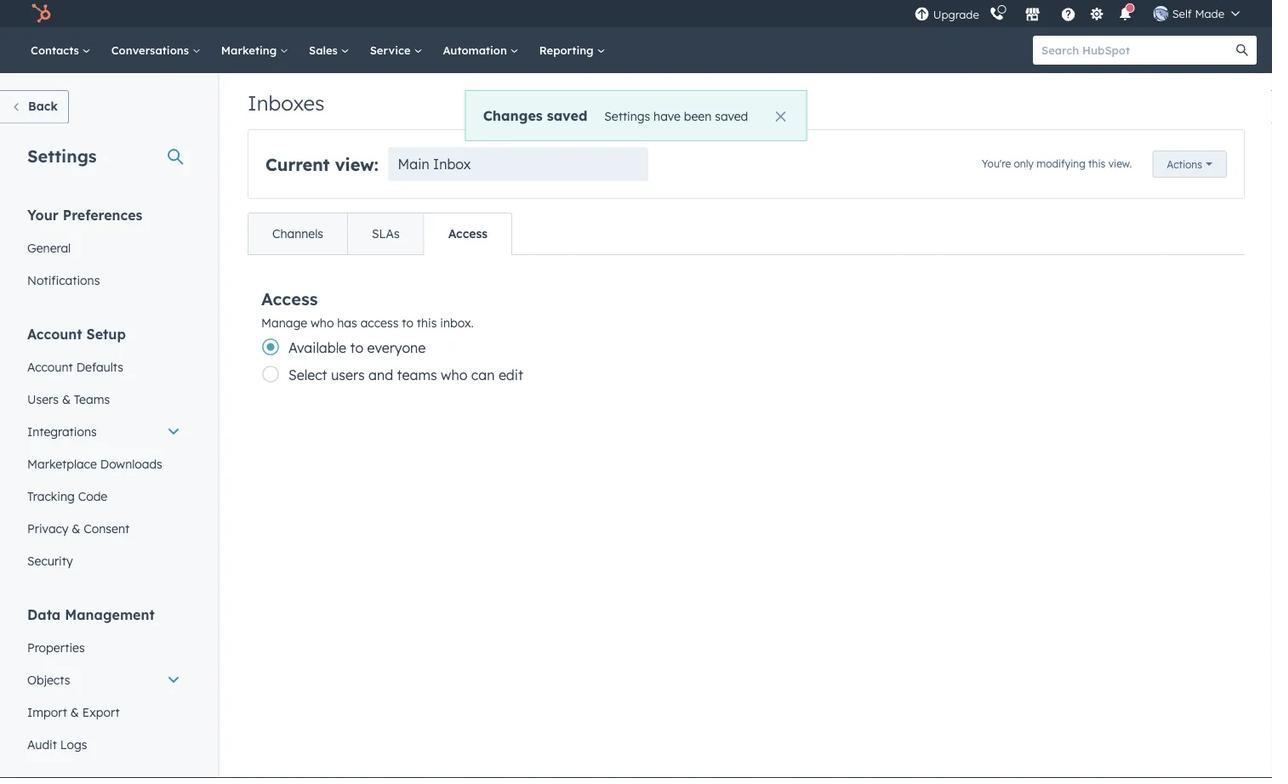 Task type: describe. For each thing, give the bounding box(es) containing it.
general link
[[17, 232, 191, 264]]

teams
[[74, 392, 110, 407]]

slas link
[[347, 214, 423, 254]]

access
[[360, 316, 399, 331]]

reporting
[[539, 43, 597, 57]]

access for access manage who has access to this inbox.
[[261, 288, 318, 309]]

preferences
[[63, 206, 142, 223]]

export
[[82, 705, 120, 720]]

consent
[[84, 521, 129, 536]]

data
[[27, 606, 61, 623]]

your preferences
[[27, 206, 142, 223]]

access link
[[423, 214, 511, 254]]

objects
[[27, 673, 70, 687]]

hubspot link
[[20, 3, 64, 24]]

slas
[[372, 226, 400, 241]]

import
[[27, 705, 67, 720]]

notifications image
[[1118, 8, 1133, 23]]

and
[[368, 367, 393, 384]]

inbox
[[433, 156, 471, 173]]

who inside access manage who has access to this inbox.
[[311, 316, 334, 331]]

audit logs
[[27, 737, 87, 752]]

automation
[[443, 43, 510, 57]]

manage
[[261, 316, 307, 331]]

marketing
[[221, 43, 280, 57]]

service
[[370, 43, 414, 57]]

changes saved alert
[[465, 90, 807, 141]]

settings image
[[1089, 7, 1105, 23]]

back link
[[0, 90, 69, 124]]

0 horizontal spatial saved
[[547, 107, 587, 124]]

data management element
[[17, 605, 191, 761]]

& for export
[[70, 705, 79, 720]]

contacts link
[[20, 27, 101, 73]]

sales link
[[299, 27, 360, 73]]

marketplace
[[27, 456, 97, 471]]

select
[[288, 367, 327, 384]]

marketplaces image
[[1025, 8, 1040, 23]]

upgrade
[[933, 8, 979, 22]]

objects button
[[17, 664, 191, 696]]

edit
[[498, 367, 523, 384]]

integrations
[[27, 424, 97, 439]]

tracking code
[[27, 489, 107, 504]]

account setup element
[[17, 325, 191, 577]]

available to everyone
[[288, 339, 426, 357]]

reporting link
[[529, 27, 616, 73]]

main inbox
[[398, 156, 471, 173]]

your preferences element
[[17, 205, 191, 297]]

setup
[[86, 325, 126, 342]]

contacts
[[31, 43, 82, 57]]

automation link
[[433, 27, 529, 73]]

users
[[331, 367, 365, 384]]

has
[[337, 316, 357, 331]]

search image
[[1236, 44, 1248, 56]]

to inside access manage who has access to this inbox.
[[402, 316, 413, 331]]

ruby anderson image
[[1154, 6, 1169, 21]]

account defaults link
[[17, 351, 191, 383]]

downloads
[[100, 456, 162, 471]]

import & export
[[27, 705, 120, 720]]

conversations
[[111, 43, 192, 57]]

service link
[[360, 27, 433, 73]]

notifications link
[[17, 264, 191, 297]]

users & teams
[[27, 392, 110, 407]]

privacy
[[27, 521, 68, 536]]

access manage who has access to this inbox.
[[261, 288, 474, 331]]

security link
[[17, 545, 191, 577]]

audit
[[27, 737, 57, 752]]

notifications button
[[1111, 0, 1140, 27]]

properties
[[27, 640, 85, 655]]

modifying
[[1037, 157, 1085, 170]]

can
[[471, 367, 495, 384]]

inboxes
[[248, 90, 325, 116]]

view:
[[335, 154, 378, 175]]

calling icon image
[[989, 7, 1005, 22]]

have
[[654, 108, 681, 123]]

been
[[684, 108, 712, 123]]

main
[[398, 156, 429, 173]]

defaults
[[76, 359, 123, 374]]



Task type: locate. For each thing, give the bounding box(es) containing it.
& for teams
[[62, 392, 71, 407]]

teams
[[397, 367, 437, 384]]

channels
[[272, 226, 323, 241]]

who
[[311, 316, 334, 331], [441, 367, 467, 384]]

search button
[[1228, 36, 1257, 65]]

1 vertical spatial to
[[350, 339, 363, 357]]

1 vertical spatial who
[[441, 367, 467, 384]]

1 vertical spatial access
[[261, 288, 318, 309]]

0 horizontal spatial to
[[350, 339, 363, 357]]

tab list containing channels
[[248, 213, 512, 255]]

this left view.
[[1088, 157, 1105, 170]]

management
[[65, 606, 155, 623]]

your
[[27, 206, 59, 223]]

general
[[27, 240, 71, 255]]

0 horizontal spatial access
[[261, 288, 318, 309]]

& right users
[[62, 392, 71, 407]]

users
[[27, 392, 59, 407]]

integrations button
[[17, 416, 191, 448]]

0 vertical spatial this
[[1088, 157, 1105, 170]]

settings inside changes saved alert
[[604, 108, 650, 123]]

0 vertical spatial account
[[27, 325, 82, 342]]

2 vertical spatial &
[[70, 705, 79, 720]]

& left export
[[70, 705, 79, 720]]

tracking
[[27, 489, 75, 504]]

settings link
[[1086, 5, 1108, 23]]

access up manage
[[261, 288, 318, 309]]

saved right the been
[[715, 108, 748, 123]]

help button
[[1054, 0, 1083, 27]]

properties link
[[17, 632, 191, 664]]

privacy & consent
[[27, 521, 129, 536]]

available
[[288, 339, 346, 357]]

to up everyone
[[402, 316, 413, 331]]

security
[[27, 553, 73, 568]]

logs
[[60, 737, 87, 752]]

& right privacy
[[72, 521, 80, 536]]

0 vertical spatial &
[[62, 392, 71, 407]]

1 vertical spatial settings
[[27, 145, 97, 166]]

notifications
[[27, 273, 100, 288]]

this
[[1088, 157, 1105, 170], [417, 316, 437, 331]]

access for access
[[448, 226, 488, 241]]

& inside data management element
[[70, 705, 79, 720]]

account
[[27, 325, 82, 342], [27, 359, 73, 374]]

0 vertical spatial to
[[402, 316, 413, 331]]

account setup
[[27, 325, 126, 342]]

1 vertical spatial account
[[27, 359, 73, 374]]

menu
[[913, 0, 1252, 27]]

settings left have
[[604, 108, 650, 123]]

0 horizontal spatial who
[[311, 316, 334, 331]]

data management
[[27, 606, 155, 623]]

this inside access manage who has access to this inbox.
[[417, 316, 437, 331]]

1 horizontal spatial settings
[[604, 108, 650, 123]]

tab list
[[248, 213, 512, 255]]

0 horizontal spatial settings
[[27, 145, 97, 166]]

help image
[[1061, 8, 1076, 23]]

calling icon button
[[982, 2, 1011, 25]]

1 horizontal spatial who
[[441, 367, 467, 384]]

inbox.
[[440, 316, 474, 331]]

to down has
[[350, 339, 363, 357]]

you're only modifying this view.
[[982, 157, 1132, 170]]

close image
[[775, 111, 786, 122]]

1 account from the top
[[27, 325, 82, 342]]

conversations link
[[101, 27, 211, 73]]

tracking code link
[[17, 480, 191, 513]]

account defaults
[[27, 359, 123, 374]]

settings
[[604, 108, 650, 123], [27, 145, 97, 166]]

1 vertical spatial &
[[72, 521, 80, 536]]

settings have been saved
[[604, 108, 748, 123]]

1 horizontal spatial this
[[1088, 157, 1105, 170]]

saved right changes at top left
[[547, 107, 587, 124]]

0 horizontal spatial this
[[417, 316, 437, 331]]

1 vertical spatial this
[[417, 316, 437, 331]]

view.
[[1108, 157, 1132, 170]]

self made
[[1172, 6, 1224, 20]]

& for consent
[[72, 521, 80, 536]]

2 account from the top
[[27, 359, 73, 374]]

Search HubSpot search field
[[1033, 36, 1241, 65]]

account up account defaults
[[27, 325, 82, 342]]

access
[[448, 226, 488, 241], [261, 288, 318, 309]]

privacy & consent link
[[17, 513, 191, 545]]

settings for settings
[[27, 145, 97, 166]]

main inbox button
[[388, 147, 648, 181]]

who left can
[[441, 367, 467, 384]]

1 horizontal spatial saved
[[715, 108, 748, 123]]

audit logs link
[[17, 729, 191, 761]]

users & teams link
[[17, 383, 191, 416]]

upgrade image
[[914, 7, 930, 23]]

you're
[[982, 157, 1011, 170]]

settings down back in the top left of the page
[[27, 145, 97, 166]]

actions button
[[1152, 151, 1227, 178]]

everyone
[[367, 339, 426, 357]]

account up users
[[27, 359, 73, 374]]

self made button
[[1143, 0, 1250, 27]]

settings for settings have been saved
[[604, 108, 650, 123]]

marketplace downloads
[[27, 456, 162, 471]]

0 vertical spatial access
[[448, 226, 488, 241]]

1 horizontal spatial access
[[448, 226, 488, 241]]

0 vertical spatial settings
[[604, 108, 650, 123]]

account for account defaults
[[27, 359, 73, 374]]

actions
[[1167, 158, 1202, 171]]

0 vertical spatial who
[[311, 316, 334, 331]]

made
[[1195, 6, 1224, 20]]

hubspot image
[[31, 3, 51, 24]]

access down 'inbox' at the top
[[448, 226, 488, 241]]

sales
[[309, 43, 341, 57]]

account for account setup
[[27, 325, 82, 342]]

this left inbox.
[[417, 316, 437, 331]]

only
[[1014, 157, 1034, 170]]

self
[[1172, 6, 1192, 20]]

back
[[28, 99, 58, 114]]

current view:
[[265, 154, 378, 175]]

access inside access manage who has access to this inbox.
[[261, 288, 318, 309]]

select users and teams who can edit
[[288, 367, 523, 384]]

to
[[402, 316, 413, 331], [350, 339, 363, 357]]

code
[[78, 489, 107, 504]]

current
[[265, 154, 330, 175]]

menu containing self made
[[913, 0, 1252, 27]]

changes saved
[[483, 107, 587, 124]]

changes
[[483, 107, 543, 124]]

channels link
[[248, 214, 347, 254]]

marketing link
[[211, 27, 299, 73]]

1 horizontal spatial to
[[402, 316, 413, 331]]

who left has
[[311, 316, 334, 331]]

marketplaces button
[[1015, 0, 1051, 27]]



Task type: vqa. For each thing, say whether or not it's contained in the screenshot.
YOUR
yes



